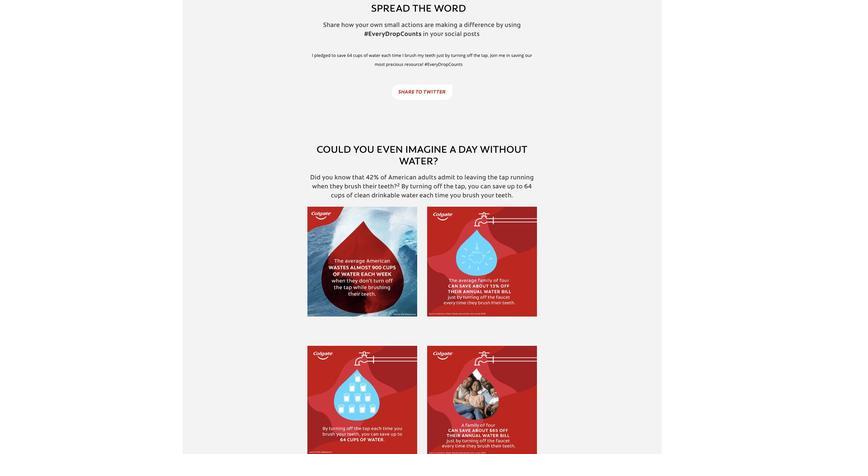 Task type: vqa. For each thing, say whether or not it's contained in the screenshot.
TWITTER
yes



Task type: describe. For each thing, give the bounding box(es) containing it.
american
[[389, 175, 417, 181]]

imagine
[[406, 146, 447, 156]]

our
[[525, 52, 533, 58]]

1 horizontal spatial your
[[430, 32, 444, 38]]

pledged
[[314, 52, 331, 58]]

water inside i pledged to save 64 cups of water each time i brush my teeth just by turning off the tap. join me in saving our most precious resource! #everydropcounts
[[369, 52, 381, 58]]

twitter
[[424, 88, 446, 95]]

of inside i pledged to save 64 cups of water each time i brush my teeth just by turning off the tap. join me in saving our most precious resource! #everydropcounts
[[364, 52, 368, 58]]

save inside 2 by turning off the tap, you can save up to 64 cups of clean drinkable water each time you brush your teeth.
[[493, 184, 506, 190]]

own
[[370, 23, 383, 29]]

your inside 2 by turning off the tap, you can save up to 64 cups of clean drinkable water each time you brush your teeth.
[[481, 193, 494, 199]]

64 inside 2 by turning off the tap, you can save up to 64 cups of clean drinkable water each time you brush your teeth.
[[525, 184, 532, 190]]

the
[[413, 4, 432, 14]]

share how your own small actions are making a difference by using #everydropcounts in your social posts
[[323, 23, 521, 38]]

share
[[323, 23, 340, 29]]

in inside i pledged to save 64 cups of water each time i brush my teeth just by turning off the tap. join me in saving our most precious resource! #everydropcounts
[[507, 52, 510, 58]]

they
[[330, 184, 343, 190]]

social
[[445, 32, 462, 38]]

day
[[459, 146, 478, 156]]

adults
[[418, 175, 437, 181]]

teeth?
[[378, 184, 397, 190]]

tap.
[[482, 52, 489, 58]]

0 vertical spatial your
[[356, 23, 369, 29]]

small
[[385, 23, 400, 29]]

water inside 2 by turning off the tap, you can save up to 64 cups of clean drinkable water each time you brush your teeth.
[[402, 193, 418, 199]]

precious
[[386, 61, 404, 67]]

by inside share how your own small actions are making a difference by using #everydropcounts in your social posts
[[496, 23, 504, 29]]

colgate water saving facts image
[[307, 207, 417, 317]]

the inside 'did you know that 42% of american adults admit to leaving the tap running when they brush their teeth?'
[[488, 175, 498, 181]]

a water logo showing a picture of a family, a family of four image
[[427, 346, 537, 454]]

did
[[310, 175, 321, 181]]

teeth
[[425, 52, 436, 58]]

join
[[490, 52, 498, 58]]

off inside i pledged to save 64 cups of water each time i brush my teeth just by turning off the tap. join me in saving our most precious resource! #everydropcounts
[[467, 52, 473, 58]]

to
[[416, 88, 423, 95]]

word
[[434, 4, 467, 14]]

turning inside 2 by turning off the tap, you can save up to 64 cups of clean drinkable water each time you brush your teeth.
[[410, 184, 432, 190]]

save inside i pledged to save 64 cups of water each time i brush my teeth just by turning off the tap. join me in saving our most precious resource! #everydropcounts
[[337, 52, 346, 58]]

faucet with water droplet showing cups of water inside it image
[[307, 346, 417, 454]]

of inside 2 by turning off the tap, you can save up to 64 cups of clean drinkable water each time you brush your teeth.
[[347, 193, 353, 199]]

did you know that 42% of american adults admit to leaving the tap running when they brush their teeth?
[[310, 175, 534, 190]]

share to twitter
[[399, 88, 446, 95]]

2 i from the left
[[403, 52, 404, 58]]

difference
[[464, 23, 495, 29]]

share
[[399, 88, 415, 95]]

using
[[505, 23, 521, 29]]

you inside 'did you know that 42% of american adults admit to leaving the tap running when they brush their teeth?'
[[322, 175, 333, 181]]

could you even imagine a day without water?
[[317, 146, 528, 167]]

share to twitter link
[[392, 85, 453, 100]]

#everydropcounts inside share how your own small actions are making a difference by using #everydropcounts in your social posts
[[365, 32, 422, 38]]

teeth.
[[496, 193, 513, 199]]

a water droplet with water saving facts image
[[427, 207, 537, 317]]

when
[[312, 184, 329, 190]]

by
[[402, 184, 409, 190]]

1 vertical spatial you
[[468, 184, 479, 190]]

are
[[425, 23, 434, 29]]

by inside i pledged to save 64 cups of water each time i brush my teeth just by turning off the tap. join me in saving our most precious resource! #everydropcounts
[[445, 52, 450, 58]]

could
[[317, 146, 351, 156]]

most
[[375, 61, 385, 67]]

1 horizontal spatial you
[[450, 193, 461, 199]]

how
[[342, 23, 354, 29]]

know
[[335, 175, 351, 181]]

cups inside 2 by turning off the tap, you can save up to 64 cups of clean drinkable water each time you brush your teeth.
[[331, 193, 345, 199]]

to inside 'did you know that 42% of american adults admit to leaving the tap running when they brush their teeth?'
[[457, 175, 463, 181]]



Task type: locate. For each thing, give the bounding box(es) containing it.
off down admit
[[434, 184, 443, 190]]

0 horizontal spatial off
[[434, 184, 443, 190]]

1 horizontal spatial 64
[[525, 184, 532, 190]]

1 horizontal spatial each
[[420, 193, 434, 199]]

water up most
[[369, 52, 381, 58]]

in right me
[[507, 52, 510, 58]]

0 horizontal spatial in
[[423, 32, 429, 38]]

your right 'how' on the top left
[[356, 23, 369, 29]]

0 horizontal spatial your
[[356, 23, 369, 29]]

i pledged to save 64 cups of water each time i brush my teeth just by turning off the tap. join me in saving our most precious resource! #everydropcounts
[[312, 52, 533, 67]]

64 right pledged at the left top of page
[[347, 52, 352, 58]]

1 vertical spatial save
[[493, 184, 506, 190]]

#everydropcounts
[[365, 32, 422, 38], [425, 61, 463, 67]]

to
[[332, 52, 336, 58], [457, 175, 463, 181], [517, 184, 523, 190]]

clean
[[354, 193, 370, 199]]

spread
[[371, 4, 410, 14]]

2 vertical spatial you
[[450, 193, 461, 199]]

0 vertical spatial you
[[322, 175, 333, 181]]

cups down they
[[331, 193, 345, 199]]

i left pledged at the left top of page
[[312, 52, 313, 58]]

cups inside i pledged to save 64 cups of water each time i brush my teeth just by turning off the tap. join me in saving our most precious resource! #everydropcounts
[[353, 52, 363, 58]]

0 horizontal spatial you
[[322, 175, 333, 181]]

0 horizontal spatial each
[[382, 52, 391, 58]]

that
[[352, 175, 365, 181]]

off inside 2 by turning off the tap, you can save up to 64 cups of clean drinkable water each time you brush your teeth.
[[434, 184, 443, 190]]

1 vertical spatial each
[[420, 193, 434, 199]]

water?
[[399, 157, 439, 167]]

of
[[364, 52, 368, 58], [381, 175, 387, 181], [347, 193, 353, 199]]

1 horizontal spatial off
[[467, 52, 473, 58]]

save right pledged at the left top of page
[[337, 52, 346, 58]]

off left tap.
[[467, 52, 473, 58]]

spread the word
[[371, 4, 467, 14]]

you up when
[[322, 175, 333, 181]]

2 vertical spatial your
[[481, 193, 494, 199]]

making
[[436, 23, 458, 29]]

1 horizontal spatial to
[[457, 175, 463, 181]]

42%
[[366, 175, 379, 181]]

0 horizontal spatial i
[[312, 52, 313, 58]]

0 horizontal spatial turning
[[410, 184, 432, 190]]

each up most
[[382, 52, 391, 58]]

0 vertical spatial to
[[332, 52, 336, 58]]

time
[[392, 52, 402, 58], [435, 193, 449, 199]]

1 vertical spatial turning
[[410, 184, 432, 190]]

0 horizontal spatial water
[[369, 52, 381, 58]]

i
[[312, 52, 313, 58], [403, 52, 404, 58]]

#everydropcounts down small
[[365, 32, 422, 38]]

2 vertical spatial brush
[[463, 193, 480, 199]]

1 vertical spatial in
[[507, 52, 510, 58]]

without
[[480, 146, 528, 156]]

resource!
[[405, 61, 424, 67]]

tap
[[499, 175, 509, 181]]

water
[[369, 52, 381, 58], [402, 193, 418, 199]]

0 vertical spatial #everydropcounts
[[365, 32, 422, 38]]

each
[[382, 52, 391, 58], [420, 193, 434, 199]]

the inside i pledged to save 64 cups of water each time i brush my teeth just by turning off the tap. join me in saving our most precious resource! #everydropcounts
[[474, 52, 480, 58]]

in inside share how your own small actions are making a difference by using #everydropcounts in your social posts
[[423, 32, 429, 38]]

0 horizontal spatial save
[[337, 52, 346, 58]]

1 vertical spatial off
[[434, 184, 443, 190]]

0 vertical spatial of
[[364, 52, 368, 58]]

0 horizontal spatial to
[[332, 52, 336, 58]]

1 horizontal spatial save
[[493, 184, 506, 190]]

0 vertical spatial in
[[423, 32, 429, 38]]

leaving
[[465, 175, 487, 181]]

brush
[[405, 52, 417, 58], [345, 184, 362, 190], [463, 193, 480, 199]]

0 horizontal spatial by
[[445, 52, 450, 58]]

2 vertical spatial to
[[517, 184, 523, 190]]

the down admit
[[444, 184, 454, 190]]

time inside 2 by turning off the tap, you can save up to 64 cups of clean drinkable water each time you brush your teeth.
[[435, 193, 449, 199]]

admit
[[438, 175, 456, 181]]

#everydropcounts inside i pledged to save 64 cups of water each time i brush my teeth just by turning off the tap. join me in saving our most precious resource! #everydropcounts
[[425, 61, 463, 67]]

water down the by
[[402, 193, 418, 199]]

1 horizontal spatial brush
[[405, 52, 417, 58]]

2 horizontal spatial of
[[381, 175, 387, 181]]

tap,
[[455, 184, 467, 190]]

saving
[[512, 52, 524, 58]]

in down are
[[423, 32, 429, 38]]

you
[[322, 175, 333, 181], [468, 184, 479, 190], [450, 193, 461, 199]]

1 horizontal spatial time
[[435, 193, 449, 199]]

1 vertical spatial cups
[[331, 193, 345, 199]]

cups
[[353, 52, 363, 58], [331, 193, 345, 199]]

1 vertical spatial time
[[435, 193, 449, 199]]

each down 'did you know that 42% of american adults admit to leaving the tap running when they brush their teeth?'
[[420, 193, 434, 199]]

1 vertical spatial water
[[402, 193, 418, 199]]

brush inside 'did you know that 42% of american adults admit to leaving the tap running when they brush their teeth?'
[[345, 184, 362, 190]]

each inside i pledged to save 64 cups of water each time i brush my teeth just by turning off the tap. join me in saving our most precious resource! #everydropcounts
[[382, 52, 391, 58]]

1 horizontal spatial in
[[507, 52, 510, 58]]

by left using
[[496, 23, 504, 29]]

1 horizontal spatial water
[[402, 193, 418, 199]]

drinkable
[[372, 193, 400, 199]]

0 horizontal spatial 64
[[347, 52, 352, 58]]

64 inside i pledged to save 64 cups of water each time i brush my teeth just by turning off the tap. join me in saving our most precious resource! #everydropcounts
[[347, 52, 352, 58]]

to inside 2 by turning off the tap, you can save up to 64 cups of clean drinkable water each time you brush your teeth.
[[517, 184, 523, 190]]

up
[[508, 184, 515, 190]]

you down tap,
[[450, 193, 461, 199]]

1 horizontal spatial cups
[[353, 52, 363, 58]]

1 i from the left
[[312, 52, 313, 58]]

0 vertical spatial save
[[337, 52, 346, 58]]

1 horizontal spatial by
[[496, 23, 504, 29]]

a
[[450, 146, 456, 156]]

i up precious
[[403, 52, 404, 58]]

1 horizontal spatial of
[[364, 52, 368, 58]]

1 vertical spatial the
[[488, 175, 498, 181]]

1 vertical spatial 64
[[525, 184, 532, 190]]

a
[[459, 23, 463, 29]]

by
[[496, 23, 504, 29], [445, 52, 450, 58]]

1 horizontal spatial i
[[403, 52, 404, 58]]

1 vertical spatial by
[[445, 52, 450, 58]]

0 vertical spatial by
[[496, 23, 504, 29]]

1 horizontal spatial turning
[[451, 52, 466, 58]]

0 vertical spatial turning
[[451, 52, 466, 58]]

brush inside i pledged to save 64 cups of water each time i brush my teeth just by turning off the tap. join me in saving our most precious resource! #everydropcounts
[[405, 52, 417, 58]]

each inside 2 by turning off the tap, you can save up to 64 cups of clean drinkable water each time you brush your teeth.
[[420, 193, 434, 199]]

by right 'just'
[[445, 52, 450, 58]]

2
[[397, 183, 400, 187]]

brush down tap,
[[463, 193, 480, 199]]

their
[[363, 184, 377, 190]]

the left tap.
[[474, 52, 480, 58]]

the up can
[[488, 175, 498, 181]]

time down admit
[[435, 193, 449, 199]]

to up tap,
[[457, 175, 463, 181]]

0 vertical spatial time
[[392, 52, 402, 58]]

to right pledged at the left top of page
[[332, 52, 336, 58]]

2 horizontal spatial you
[[468, 184, 479, 190]]

the
[[474, 52, 480, 58], [488, 175, 498, 181], [444, 184, 454, 190]]

running
[[511, 175, 534, 181]]

brush up resource!
[[405, 52, 417, 58]]

0 horizontal spatial time
[[392, 52, 402, 58]]

your
[[356, 23, 369, 29], [430, 32, 444, 38], [481, 193, 494, 199]]

1 vertical spatial your
[[430, 32, 444, 38]]

64
[[347, 52, 352, 58], [525, 184, 532, 190]]

0 horizontal spatial #everydropcounts
[[365, 32, 422, 38]]

0 vertical spatial cups
[[353, 52, 363, 58]]

cups down 'how' on the top left
[[353, 52, 363, 58]]

0 vertical spatial 64
[[347, 52, 352, 58]]

2 vertical spatial the
[[444, 184, 454, 190]]

0 horizontal spatial cups
[[331, 193, 345, 199]]

off
[[467, 52, 473, 58], [434, 184, 443, 190]]

0 vertical spatial each
[[382, 52, 391, 58]]

you
[[354, 146, 375, 156]]

0 vertical spatial brush
[[405, 52, 417, 58]]

can
[[481, 184, 491, 190]]

1 vertical spatial of
[[381, 175, 387, 181]]

0 horizontal spatial the
[[444, 184, 454, 190]]

2 horizontal spatial brush
[[463, 193, 480, 199]]

me
[[499, 52, 506, 58]]

0 horizontal spatial of
[[347, 193, 353, 199]]

brush inside 2 by turning off the tap, you can save up to 64 cups of clean drinkable water each time you brush your teeth.
[[463, 193, 480, 199]]

of inside 'did you know that 42% of american adults admit to leaving the tap running when they brush their teeth?'
[[381, 175, 387, 181]]

you down leaving
[[468, 184, 479, 190]]

my
[[418, 52, 424, 58]]

0 vertical spatial the
[[474, 52, 480, 58]]

the inside 2 by turning off the tap, you can save up to 64 cups of clean drinkable water each time you brush your teeth.
[[444, 184, 454, 190]]

1 horizontal spatial the
[[474, 52, 480, 58]]

turning inside i pledged to save 64 cups of water each time i brush my teeth just by turning off the tap. join me in saving our most precious resource! #everydropcounts
[[451, 52, 466, 58]]

turning down adults
[[410, 184, 432, 190]]

your down are
[[430, 32, 444, 38]]

1 horizontal spatial #everydropcounts
[[425, 61, 463, 67]]

just
[[437, 52, 444, 58]]

0 vertical spatial off
[[467, 52, 473, 58]]

turning right 'just'
[[451, 52, 466, 58]]

1 vertical spatial to
[[457, 175, 463, 181]]

time inside i pledged to save 64 cups of water each time i brush my teeth just by turning off the tap. join me in saving our most precious resource! #everydropcounts
[[392, 52, 402, 58]]

in
[[423, 32, 429, 38], [507, 52, 510, 58]]

2 horizontal spatial your
[[481, 193, 494, 199]]

2 vertical spatial of
[[347, 193, 353, 199]]

actions
[[402, 23, 423, 29]]

turning
[[451, 52, 466, 58], [410, 184, 432, 190]]

to inside i pledged to save 64 cups of water each time i brush my teeth just by turning off the tap. join me in saving our most precious resource! #everydropcounts
[[332, 52, 336, 58]]

save down tap
[[493, 184, 506, 190]]

posts
[[464, 32, 480, 38]]

1 vertical spatial #everydropcounts
[[425, 61, 463, 67]]

64 down running
[[525, 184, 532, 190]]

even
[[377, 146, 403, 156]]

2 horizontal spatial to
[[517, 184, 523, 190]]

save
[[337, 52, 346, 58], [493, 184, 506, 190]]

2 horizontal spatial the
[[488, 175, 498, 181]]

0 horizontal spatial brush
[[345, 184, 362, 190]]

your down can
[[481, 193, 494, 199]]

#everydropcounts down 'just'
[[425, 61, 463, 67]]

to right up
[[517, 184, 523, 190]]

1 vertical spatial brush
[[345, 184, 362, 190]]

brush down that
[[345, 184, 362, 190]]

time up precious
[[392, 52, 402, 58]]

2 by turning off the tap, you can save up to 64 cups of clean drinkable water each time you brush your teeth.
[[331, 183, 532, 199]]

0 vertical spatial water
[[369, 52, 381, 58]]



